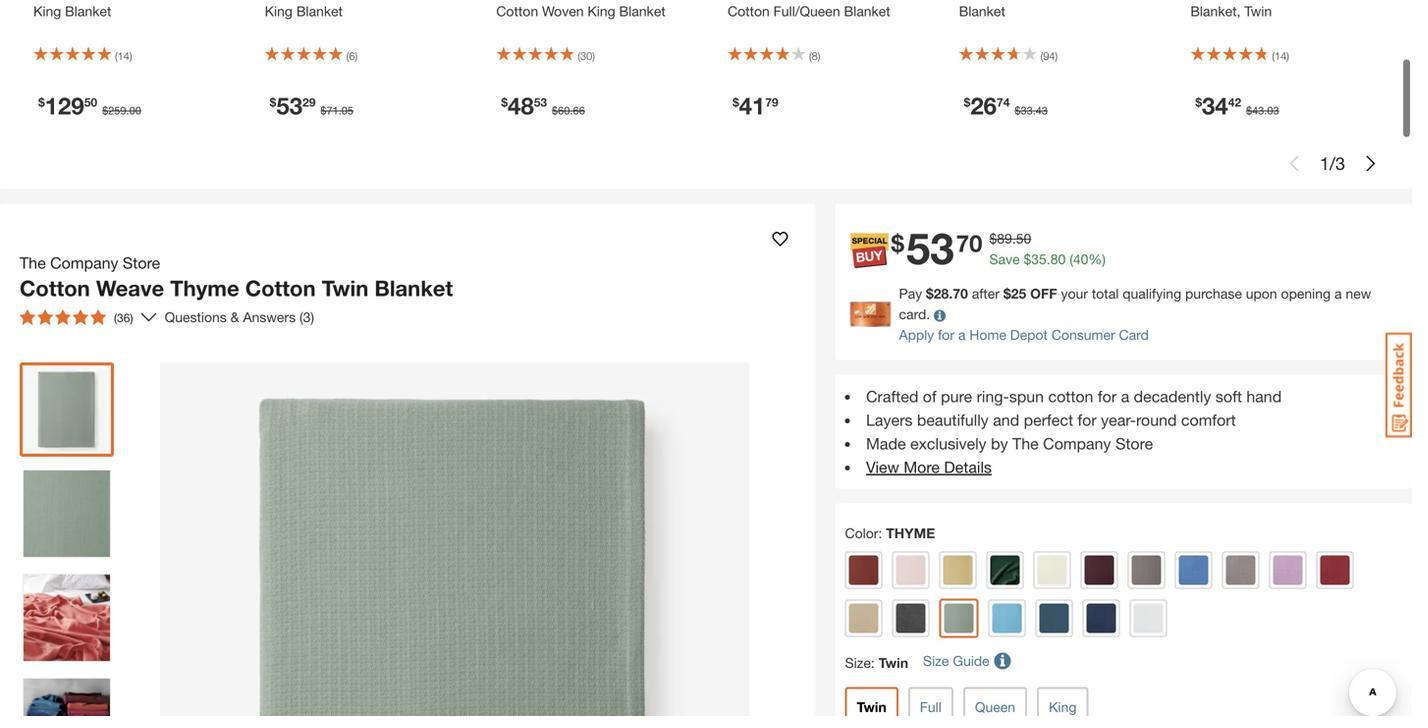 Task type: describe. For each thing, give the bounding box(es) containing it.
$ left the 66
[[552, 104, 558, 117]]

feedback link image
[[1386, 332, 1413, 438]]

size for size guide
[[924, 653, 950, 669]]

red image
[[1321, 556, 1351, 585]]

thyme
[[170, 275, 239, 301]]

5 stars image
[[20, 310, 106, 325]]

2 horizontal spatial for
[[1098, 387, 1117, 406]]

the inside the crafted of pure ring-spun cotton for a decadently soft hand layers beautifully and perfect for year-round comfort made exclusively by the company store view more details
[[1013, 434, 1039, 453]]

. for 48
[[570, 104, 573, 117]]

( 14 ) for 129
[[115, 50, 132, 63]]

89
[[998, 230, 1013, 247]]

mocha image
[[1132, 556, 1162, 585]]

$ 41 79
[[733, 92, 779, 120]]

$ 53 70
[[892, 222, 983, 274]]

41
[[740, 92, 766, 120]]

$ left 60
[[501, 95, 508, 109]]

company inside the crafted of pure ring-spun cotton for a decadently soft hand layers beautifully and perfect for year-round comfort made exclusively by the company store view more details
[[1044, 434, 1112, 453]]

pale lilac image
[[1274, 556, 1303, 585]]

42
[[1229, 95, 1242, 109]]

25
[[1012, 286, 1027, 302]]

$ up the save
[[990, 230, 998, 247]]

30
[[581, 50, 593, 63]]

$ right the save
[[1024, 251, 1032, 267]]

questions & answers (3)
[[165, 309, 314, 325]]

( 94 )
[[1041, 50, 1058, 63]]

14 for 129
[[118, 50, 130, 63]]

40
[[1074, 251, 1089, 267]]

$ left 29
[[270, 95, 276, 109]]

apply
[[900, 327, 935, 343]]

259
[[108, 104, 126, 117]]

( for 48
[[578, 50, 581, 63]]

( for 26
[[1041, 50, 1044, 63]]

total
[[1092, 286, 1119, 302]]

$ 48 53 $ 60 . 66
[[501, 92, 585, 120]]

apply for a home depot consumer card
[[900, 327, 1150, 343]]

34
[[1203, 92, 1229, 120]]

ivory image
[[1038, 556, 1068, 585]]

00
[[129, 104, 141, 117]]

$ right 29
[[321, 104, 327, 117]]

( for 129
[[115, 50, 118, 63]]

decadently
[[1135, 387, 1212, 406]]

) for 48
[[593, 50, 595, 63]]

the company store cotton weave thyme cotton twin blanket
[[20, 254, 453, 301]]

48
[[508, 92, 534, 120]]

off
[[1031, 286, 1058, 302]]

79
[[766, 95, 779, 109]]

$ left 42
[[1196, 95, 1203, 109]]

twin inside the company store cotton weave thyme cotton twin blanket
[[322, 275, 369, 301]]

view more details link
[[867, 458, 992, 477]]

size : twin
[[846, 655, 909, 671]]

card
[[1120, 327, 1150, 343]]

thyme
[[887, 525, 936, 541]]

white image
[[1134, 604, 1164, 633]]

this is the first slide image
[[1287, 156, 1303, 172]]

round
[[1137, 411, 1178, 429]]

( for 53
[[347, 50, 349, 63]]

70
[[957, 229, 983, 257]]

$ right 42
[[1247, 104, 1253, 117]]

2 vertical spatial for
[[1078, 411, 1097, 429]]

guide
[[953, 653, 990, 669]]

crafted
[[867, 387, 919, 406]]

pay $ 28.70 after $ 25 off
[[900, 286, 1058, 302]]

new
[[1347, 286, 1372, 302]]

size for size : twin
[[846, 655, 871, 671]]

. for 34
[[1265, 104, 1268, 117]]

6
[[349, 50, 355, 63]]

opening
[[1282, 286, 1332, 302]]

and
[[994, 411, 1020, 429]]

(36) link
[[12, 302, 157, 333]]

dark green image
[[991, 556, 1020, 585]]

apply now image
[[850, 302, 900, 327]]

( inside $ 89 . 50 save $ 35 . 80 ( 40 %)
[[1070, 251, 1074, 267]]

pure
[[941, 387, 973, 406]]

53 inside $ 48 53 $ 60 . 66
[[534, 95, 547, 109]]

( 6 )
[[347, 50, 358, 63]]

(3)
[[300, 309, 314, 325]]

4 ) from the left
[[818, 50, 821, 63]]

by
[[992, 434, 1009, 453]]

after
[[972, 286, 1000, 302]]

( 8 )
[[810, 50, 821, 63]]

80
[[1051, 251, 1066, 267]]

) for 129
[[130, 50, 132, 63]]

the company store link
[[20, 251, 168, 275]]

thyme image
[[945, 604, 974, 633]]

$ 53 29 $ 71 . 05
[[270, 92, 354, 120]]

) for 34
[[1287, 50, 1290, 63]]

( for 34
[[1273, 50, 1275, 63]]

53 for $ 53 29 $ 71 . 05
[[276, 92, 303, 120]]

50 inside $ 129 50 $ 259 . 00
[[84, 95, 97, 109]]

exclusively
[[911, 434, 987, 453]]

129
[[45, 92, 84, 120]]

( 14 ) for 34
[[1273, 50, 1290, 63]]

next slide image
[[1364, 156, 1380, 172]]

year-
[[1102, 411, 1137, 429]]

94
[[1044, 50, 1056, 63]]

35
[[1032, 251, 1047, 267]]

$ right 74
[[1015, 104, 1021, 117]]

your total qualifying purchase upon opening a new card.
[[900, 286, 1372, 322]]

: for size
[[871, 655, 875, 671]]

a inside your total qualifying purchase upon opening a new card.
[[1335, 286, 1343, 302]]

consumer
[[1052, 327, 1116, 343]]

company inside the company store cotton weave thyme cotton twin blanket
[[50, 254, 118, 272]]

upon
[[1247, 286, 1278, 302]]

teal image
[[1040, 604, 1070, 633]]



Task type: vqa. For each thing, say whether or not it's contained in the screenshot.


Task type: locate. For each thing, give the bounding box(es) containing it.
2 ( 14 ) from the left
[[1273, 50, 1290, 63]]

0 horizontal spatial twin
[[322, 275, 369, 301]]

. inside $ 48 53 $ 60 . 66
[[570, 104, 573, 117]]

1 horizontal spatial company
[[1044, 434, 1112, 453]]

50 left "259"
[[84, 95, 97, 109]]

. up the save
[[1013, 230, 1017, 247]]

2 horizontal spatial 53
[[907, 222, 955, 274]]

1
[[1321, 153, 1330, 174]]

53 left 71
[[276, 92, 303, 120]]

$ 26 74 $ 33 . 43
[[965, 92, 1048, 120]]

14
[[118, 50, 130, 63], [1275, 50, 1287, 63]]

1 / 3
[[1321, 153, 1346, 174]]

) for 26
[[1056, 50, 1058, 63]]

store inside the crafted of pure ring-spun cotton for a decadently soft hand layers beautifully and perfect for year-round comfort made exclusively by the company store view more details
[[1116, 434, 1154, 453]]

1 ) from the left
[[130, 50, 132, 63]]

0 vertical spatial a
[[1335, 286, 1343, 302]]

28.70
[[934, 286, 969, 302]]

0 vertical spatial :
[[879, 525, 883, 541]]

crafted of pure ring-spun cotton for a decadently soft hand layers beautifully and perfect for year-round comfort made exclusively by the company store view more details
[[867, 387, 1282, 477]]

26
[[971, 92, 997, 120]]

(36)
[[114, 311, 133, 325]]

made
[[867, 434, 907, 453]]

0 vertical spatial 50
[[84, 95, 97, 109]]

43 left 03
[[1253, 104, 1265, 117]]

1 horizontal spatial 43
[[1253, 104, 1265, 117]]

info image
[[934, 310, 946, 322]]

)
[[130, 50, 132, 63], [355, 50, 358, 63], [593, 50, 595, 63], [818, 50, 821, 63], [1056, 50, 1058, 63], [1287, 50, 1290, 63]]

0 horizontal spatial company
[[50, 254, 118, 272]]

company up weave
[[50, 254, 118, 272]]

71
[[327, 104, 339, 117]]

pay
[[900, 286, 923, 302]]

0 horizontal spatial 14
[[118, 50, 130, 63]]

more
[[904, 458, 940, 477]]

ring-
[[977, 387, 1010, 406]]

hand
[[1247, 387, 1282, 406]]

a left home
[[959, 327, 966, 343]]

depot
[[1011, 327, 1048, 343]]

twin
[[322, 275, 369, 301], [879, 655, 909, 671]]

$ right pay
[[927, 286, 934, 302]]

1 horizontal spatial 53
[[534, 95, 547, 109]]

66
[[573, 104, 585, 117]]

0 horizontal spatial a
[[959, 327, 966, 343]]

turquoise image
[[993, 604, 1022, 633]]

size inside button
[[924, 653, 950, 669]]

card.
[[900, 306, 931, 322]]

auburn image
[[849, 556, 879, 585]]

1 horizontal spatial store
[[1116, 434, 1154, 453]]

0 vertical spatial twin
[[322, 275, 369, 301]]

cotton up the answers
[[245, 275, 316, 301]]

50
[[84, 95, 97, 109], [1017, 230, 1032, 247]]

50 right 89
[[1017, 230, 1032, 247]]

29
[[303, 95, 316, 109]]

perfect
[[1024, 411, 1074, 429]]

60
[[558, 104, 570, 117]]

53 for $ 53 70
[[907, 222, 955, 274]]

1 horizontal spatial :
[[879, 525, 883, 541]]

0 horizontal spatial ( 14 )
[[115, 50, 132, 63]]

%)
[[1089, 251, 1106, 267]]

53 left 60
[[534, 95, 547, 109]]

size
[[924, 653, 950, 669], [846, 655, 871, 671]]

: left "thyme" on the bottom right
[[879, 525, 883, 541]]

beautifully
[[918, 411, 989, 429]]

(36) button
[[12, 302, 141, 333]]

1 ( 14 ) from the left
[[115, 50, 132, 63]]

store up weave
[[123, 254, 160, 272]]

0 vertical spatial for
[[939, 327, 955, 343]]

05
[[342, 104, 354, 117]]

comfort
[[1182, 411, 1237, 429]]

50 inside $ 89 . 50 save $ 35 . 80 ( 40 %)
[[1017, 230, 1032, 247]]

1 vertical spatial :
[[871, 655, 875, 671]]

. right 74
[[1033, 104, 1036, 117]]

2 14 from the left
[[1275, 50, 1287, 63]]

$ right after
[[1004, 286, 1012, 302]]

2 horizontal spatial a
[[1335, 286, 1343, 302]]

. right 29
[[339, 104, 342, 117]]

1 14 from the left
[[118, 50, 130, 63]]

( 14 ) up 03
[[1273, 50, 1290, 63]]

1 vertical spatial company
[[1044, 434, 1112, 453]]

0 horizontal spatial 50
[[84, 95, 97, 109]]

74
[[997, 95, 1010, 109]]

slate gray image
[[897, 604, 926, 633]]

1 horizontal spatial for
[[1078, 411, 1097, 429]]

3
[[1336, 153, 1346, 174]]

for down cotton
[[1078, 411, 1097, 429]]

0 horizontal spatial store
[[123, 254, 160, 272]]

. for 129
[[126, 104, 129, 117]]

a left new
[[1335, 286, 1343, 302]]

1 vertical spatial 50
[[1017, 230, 1032, 247]]

. for 26
[[1033, 104, 1036, 117]]

) for 53
[[355, 50, 358, 63]]

. for 53
[[339, 104, 342, 117]]

true navy image
[[1087, 604, 1117, 633]]

$ left 00
[[102, 104, 108, 117]]

soft
[[1216, 387, 1243, 406]]

0 horizontal spatial 43
[[1036, 104, 1048, 117]]

.
[[126, 104, 129, 117], [339, 104, 342, 117], [570, 104, 573, 117], [1033, 104, 1036, 117], [1265, 104, 1268, 117], [1013, 230, 1017, 247], [1047, 251, 1051, 267]]

mineral gray image
[[1227, 556, 1256, 585]]

merlot image
[[1085, 556, 1115, 585]]

answers
[[243, 309, 296, 325]]

company
[[50, 254, 118, 272], [1044, 434, 1112, 453]]

: for color
[[879, 525, 883, 541]]

$ left 74
[[965, 95, 971, 109]]

a
[[1335, 286, 1343, 302], [959, 327, 966, 343], [1122, 387, 1130, 406]]

cotton
[[1049, 387, 1094, 406]]

0 horizontal spatial for
[[939, 327, 955, 343]]

color : thyme
[[846, 525, 936, 541]]

sand image
[[849, 604, 879, 633]]

$ 129 50 $ 259 . 00
[[38, 92, 141, 120]]

apply for a home depot consumer card link
[[900, 327, 1150, 343]]

home
[[970, 327, 1007, 343]]

43 inside $ 26 74 $ 33 . 43
[[1036, 104, 1048, 117]]

1 horizontal spatial 50
[[1017, 230, 1032, 247]]

$ left 79
[[733, 95, 740, 109]]

a up year-
[[1122, 387, 1130, 406]]

size guide
[[924, 653, 990, 669]]

0 horizontal spatial size
[[846, 655, 871, 671]]

a inside the crafted of pure ring-spun cotton for a decadently soft hand layers beautifully and perfect for year-round comfort made exclusively by the company store view more details
[[1122, 387, 1130, 406]]

the company store bed blankets ko33 t thyme 40.2 image
[[24, 575, 110, 661]]

1 vertical spatial the
[[1013, 434, 1039, 453]]

14 up 03
[[1275, 50, 1287, 63]]

size left guide
[[924, 653, 950, 669]]

butterscotch image
[[944, 556, 973, 585]]

store
[[123, 254, 160, 272], [1116, 434, 1154, 453]]

33
[[1021, 104, 1033, 117]]

save
[[990, 251, 1020, 267]]

$ left "259"
[[38, 95, 45, 109]]

your
[[1062, 286, 1089, 302]]

marine blue image
[[1180, 556, 1209, 585]]

blush image
[[897, 556, 926, 585]]

0 horizontal spatial 53
[[276, 92, 303, 120]]

1 vertical spatial a
[[959, 327, 966, 343]]

1 horizontal spatial cotton
[[245, 275, 316, 301]]

8
[[812, 50, 818, 63]]

$ up pay
[[892, 229, 905, 257]]

0 horizontal spatial cotton
[[20, 275, 90, 301]]

size guide button
[[924, 643, 1015, 680]]

6 ) from the left
[[1287, 50, 1290, 63]]

53 left '70'
[[907, 222, 955, 274]]

cotton
[[20, 275, 90, 301], [245, 275, 316, 301]]

3 ) from the left
[[593, 50, 595, 63]]

the company store bed blankets ko33 t thyme e1.1 image
[[24, 471, 110, 557]]

. right 129
[[126, 104, 129, 117]]

the right the by on the right
[[1013, 434, 1039, 453]]

$ 89 . 50 save $ 35 . 80 ( 40 %)
[[990, 230, 1106, 267]]

$ inside $ 53 70
[[892, 229, 905, 257]]

/
[[1330, 153, 1336, 174]]

cotton up 5 stars image at the top of page
[[20, 275, 90, 301]]

: down sand icon
[[871, 655, 875, 671]]

for
[[939, 327, 955, 343], [1098, 387, 1117, 406], [1078, 411, 1097, 429]]

1 vertical spatial for
[[1098, 387, 1117, 406]]

:
[[879, 525, 883, 541], [871, 655, 875, 671]]

qualifying
[[1123, 286, 1182, 302]]

1 horizontal spatial twin
[[879, 655, 909, 671]]

purchase
[[1186, 286, 1243, 302]]

twin down slate gray image
[[879, 655, 909, 671]]

. inside $ 129 50 $ 259 . 00
[[126, 104, 129, 117]]

store down year-
[[1116, 434, 1154, 453]]

. inside $ 53 29 $ 71 . 05
[[339, 104, 342, 117]]

0 horizontal spatial the
[[20, 254, 46, 272]]

( 14 )
[[115, 50, 132, 63], [1273, 50, 1290, 63]]

2 cotton from the left
[[245, 275, 316, 301]]

0 vertical spatial the
[[20, 254, 46, 272]]

for down info 'icon'
[[939, 327, 955, 343]]

blanket
[[375, 275, 453, 301]]

$ 34 42 $ 43 . 03
[[1196, 92, 1280, 120]]

0 vertical spatial store
[[123, 254, 160, 272]]

1 vertical spatial twin
[[879, 655, 909, 671]]

. right 48
[[570, 104, 573, 117]]

43 inside $ 34 42 $ 43 . 03
[[1253, 104, 1265, 117]]

5 ) from the left
[[1056, 50, 1058, 63]]

2 ) from the left
[[355, 50, 358, 63]]

1 vertical spatial store
[[1116, 434, 1154, 453]]

size down sand icon
[[846, 655, 871, 671]]

the
[[20, 254, 46, 272], [1013, 434, 1039, 453]]

the company store bed blankets ko33 t thyme a0.3 image
[[24, 679, 110, 716]]

43 right the 33
[[1036, 104, 1048, 117]]

twin left blanket
[[322, 275, 369, 301]]

03
[[1268, 104, 1280, 117]]

questions
[[165, 309, 227, 325]]

view
[[867, 458, 900, 477]]

( 30 )
[[578, 50, 595, 63]]

( 14 ) up "259"
[[115, 50, 132, 63]]

the company store bed blankets ko33 t thyme 64.0 image
[[24, 367, 110, 453]]

1 horizontal spatial a
[[1122, 387, 1130, 406]]

layers
[[867, 411, 913, 429]]

1 horizontal spatial size
[[924, 653, 950, 669]]

1 horizontal spatial ( 14 )
[[1273, 50, 1290, 63]]

2 43 from the left
[[1253, 104, 1265, 117]]

$
[[38, 95, 45, 109], [270, 95, 276, 109], [501, 95, 508, 109], [733, 95, 740, 109], [965, 95, 971, 109], [1196, 95, 1203, 109], [102, 104, 108, 117], [321, 104, 327, 117], [552, 104, 558, 117], [1015, 104, 1021, 117], [1247, 104, 1253, 117], [892, 229, 905, 257], [990, 230, 998, 247], [1024, 251, 1032, 267], [927, 286, 934, 302], [1004, 286, 1012, 302]]

store inside the company store cotton weave thyme cotton twin blanket
[[123, 254, 160, 272]]

1 horizontal spatial 14
[[1275, 50, 1287, 63]]

. right 42
[[1265, 104, 1268, 117]]

14 up "259"
[[118, 50, 130, 63]]

for up year-
[[1098, 387, 1117, 406]]

&
[[231, 309, 239, 325]]

the up 5 stars image at the top of page
[[20, 254, 46, 272]]

0 vertical spatial company
[[50, 254, 118, 272]]

2 vertical spatial a
[[1122, 387, 1130, 406]]

. left 40
[[1047, 251, 1051, 267]]

of
[[923, 387, 937, 406]]

(
[[115, 50, 118, 63], [347, 50, 349, 63], [578, 50, 581, 63], [810, 50, 812, 63], [1041, 50, 1044, 63], [1273, 50, 1275, 63], [1070, 251, 1074, 267]]

. inside $ 26 74 $ 33 . 43
[[1033, 104, 1036, 117]]

14 for 34
[[1275, 50, 1287, 63]]

company down perfect
[[1044, 434, 1112, 453]]

. inside $ 34 42 $ 43 . 03
[[1265, 104, 1268, 117]]

$ inside $ 41 79
[[733, 95, 740, 109]]

1 horizontal spatial the
[[1013, 434, 1039, 453]]

the inside the company store cotton weave thyme cotton twin blanket
[[20, 254, 46, 272]]

details
[[945, 458, 992, 477]]

0 horizontal spatial :
[[871, 655, 875, 671]]

1 43 from the left
[[1036, 104, 1048, 117]]

1 cotton from the left
[[20, 275, 90, 301]]



